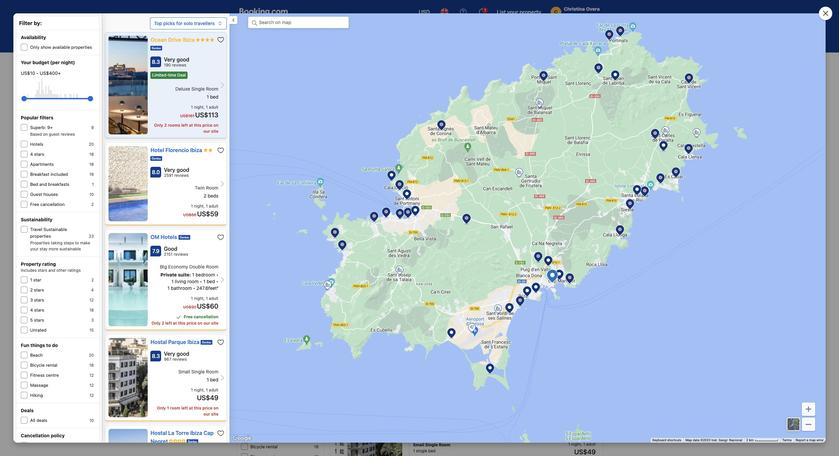 Task type: vqa. For each thing, say whether or not it's contained in the screenshot.


Task type: locate. For each thing, give the bounding box(es) containing it.
1 horizontal spatial double
[[440, 343, 454, 348]]

our
[[491, 114, 499, 120], [203, 129, 210, 134], [480, 193, 487, 198], [203, 321, 210, 326], [466, 389, 473, 394], [203, 412, 210, 417]]

la
[[168, 431, 174, 437]]

rated very good element for florencio
[[164, 166, 218, 174]]

sustainable inside travel sustainable properties
[[43, 227, 67, 232]]

0 vertical spatial fun things to do
[[21, 343, 58, 349]]

cancellation down us$60
[[194, 315, 218, 320]]

price inside – pay at the property only 2 left at this price on our site
[[449, 389, 459, 394]]

on
[[483, 114, 489, 120], [213, 123, 218, 128], [43, 132, 48, 137], [445, 149, 450, 154], [474, 193, 479, 198], [263, 220, 268, 225], [448, 240, 453, 245], [198, 321, 202, 326], [476, 323, 481, 328], [460, 389, 465, 394], [213, 406, 218, 411], [480, 424, 485, 429]]

scored 8.0 element for very good 2591 reviews
[[151, 167, 161, 178]]

free cancellation down cancellation policy
[[30, 443, 65, 449]]

san antonio
[[408, 240, 431, 245]]

1 vertical spatial rated very good element
[[164, 166, 218, 174]]

left
[[181, 123, 188, 128], [441, 193, 448, 198], [165, 321, 172, 326], [427, 389, 434, 394], [181, 406, 188, 411]]

show on map up small single room link
[[468, 424, 495, 429]]

level up deluxe single room link
[[462, 157, 472, 162]]

double for big economy double room
[[440, 343, 454, 348]]

0 horizontal spatial your budget (per night)
[[21, 60, 75, 65]]

us$10 - us$400+ for group to the bottom
[[241, 159, 281, 164]]

deluxe down 'ibiza town'
[[413, 180, 427, 185]]

town down ocean drive ibiza link
[[418, 149, 429, 154]]

hotel up 'san antonio'
[[408, 229, 426, 238]]

availability for twin room 2 single beds
[[560, 272, 584, 277]]

1 see from the top
[[551, 201, 559, 207]]

good inside very good 967 reviews
[[177, 351, 189, 358]]

8.0 for very good 2591 reviews
[[152, 170, 160, 176]]

1 vertical spatial single
[[417, 256, 428, 261]]

price up hostal parque ibiza link
[[449, 389, 459, 394]]

ratings inside property rating includes stars and other ratings
[[68, 268, 81, 273]]

your up property
[[30, 247, 39, 252]]

list your property
[[497, 9, 541, 15]]

1 4 stars from the top
[[30, 152, 44, 157]]

2 inside – pay at the property only 2 left at this price on our site
[[423, 389, 426, 394]]

drive down 'picks'
[[168, 37, 181, 43]]

0 vertical spatial breakfast included
[[30, 172, 68, 177]]

free down guest
[[30, 202, 39, 207]]

includes
[[21, 268, 37, 273], [241, 350, 257, 355]]

deluxe inside deluxe single room 1 bed
[[175, 86, 190, 92]]

us$10 - us$400+
[[21, 70, 61, 76], [241, 159, 281, 164]]

1 vertical spatial bicycle rental
[[250, 445, 278, 450]]

room inside small single room 1 single bed
[[439, 443, 450, 448]]

limited-
[[152, 73, 168, 78]]

(per for the top group
[[50, 60, 60, 65]]

very inside very good 2,591 reviews
[[558, 230, 570, 236]]

room inside only 1 room left at this price on our site
[[170, 406, 180, 411]]

cancellation
[[21, 433, 50, 439]]

good for ocean drive ibiza
[[177, 57, 189, 63]]

deluxe single room link
[[413, 180, 526, 186]]

map for om hotels
[[482, 323, 491, 328]]

1 horizontal spatial us$49
[[574, 449, 596, 457]]

at up hostal parque ibiza link
[[435, 389, 439, 394]]

0 vertical spatial make
[[80, 241, 90, 246]]

10
[[89, 192, 94, 197], [314, 281, 319, 286], [89, 419, 94, 424]]

1 horizontal spatial 967
[[561, 420, 568, 425]]

scored 8.0 element
[[151, 167, 161, 178], [586, 230, 597, 240]]

1 level from the top
[[462, 157, 472, 162]]

•
[[216, 272, 218, 278], [200, 279, 202, 285], [216, 279, 218, 285], [193, 286, 195, 292]]

0 vertical spatial your budget (per night)
[[21, 60, 75, 65]]

bicycle rental down google image
[[250, 445, 278, 450]]

1 night , 1 adult us$49 down location
[[568, 443, 596, 457]]

967 inside very good 967 reviews
[[164, 358, 171, 363]]

sustainable down sustainability
[[43, 227, 67, 232]]

other inside property rating includes stars and other ratings
[[56, 268, 66, 273]]

search button
[[565, 44, 602, 62]]

twin for twin room 2 single beds
[[413, 250, 423, 255]]

1 horizontal spatial budget
[[253, 148, 269, 154]]

very good 967 reviews
[[164, 351, 189, 363]]

single inside deluxe single room 1 single bed only 2 rooms left at this price on our site
[[416, 186, 427, 191]]

only for only 2 left at this price on our site
[[152, 321, 161, 326]]

big for big economy double room
[[413, 343, 420, 348]]

0 vertical spatial your
[[21, 60, 31, 65]]

price down us$93
[[186, 321, 196, 326]]

see for twin room 2 single beds
[[551, 272, 559, 277]]

0 horizontal spatial fun
[[21, 343, 29, 349]]

see availability for twin room 2 single beds
[[551, 272, 584, 277]]

price inside 'only 2 rooms left at this price on our site'
[[202, 123, 212, 128]]

show on map for parque
[[468, 424, 495, 429]]

0 vertical spatial small
[[178, 370, 190, 375]]

map
[[451, 149, 460, 154], [454, 240, 463, 245], [482, 323, 491, 328], [486, 424, 495, 429], [809, 439, 816, 443]]

taking up includes stars and other ratings
[[271, 323, 283, 328]]

us$93
[[183, 305, 196, 310]]

map right a
[[809, 439, 816, 443]]

only inside only 1 room left at this price on our site
[[157, 406, 166, 411]]

your budget (per night)
[[21, 60, 75, 65], [241, 148, 295, 154]]

1 vertical spatial drive
[[430, 138, 448, 147]]

2 see from the top
[[551, 272, 559, 277]]

1 vertical spatial small
[[413, 443, 424, 448]]

1 horizontal spatial us$10
[[241, 159, 255, 164]]

are
[[405, 114, 413, 120]]

0 horizontal spatial hostal parque ibiza
[[151, 340, 199, 346]]

rated good element
[[164, 245, 218, 253]]

show on map up travel sustainable level 2 on the top right
[[433, 149, 460, 154]]

0 vertical spatial very good element
[[558, 138, 584, 146]]

room inside big economy double room private suite : 1 bedroom • 1 living room • 1 bed • 1 bathroom • 247.6feet²
[[206, 264, 218, 270]]

1 inside only 1 room left at this price on our site
[[167, 406, 169, 411]]

+ up report a map error on the bottom right
[[805, 403, 812, 415]]

1 horizontal spatial ocean drive ibiza
[[408, 138, 465, 147]]

0 horizontal spatial big
[[160, 264, 167, 270]]

this inside 'only 2 rooms left at this price on our site'
[[194, 123, 201, 128]]

left inside deluxe single room 1 single bed only 2 rooms left at this price on our site
[[441, 193, 448, 198]]

9.5
[[590, 427, 597, 433]]

sustainable for hostal parque ibiza
[[439, 432, 461, 437]]

1 horizontal spatial (per
[[270, 148, 280, 154]]

free cancellation
[[30, 202, 65, 207], [184, 315, 218, 320], [30, 443, 65, 449]]

terms link
[[782, 439, 792, 443]]

map up travel sustainable level 2 on the top right
[[451, 149, 460, 154]]

deluxe for deluxe single room 1 single bed only 2 rooms left at this price on our site
[[413, 180, 427, 185]]

sustainable for om hotels
[[439, 331, 461, 336]]

on inside deluxe single room 1 single bed only 2 rooms left at this price on our site
[[474, 193, 479, 198]]

massage
[[30, 383, 48, 389]]

double up :
[[189, 264, 205, 270]]

0 vertical spatial based
[[30, 132, 42, 137]]

double inside big economy double room private suite : 1 bedroom • 1 living room • 1 bed • 1 bathroom • 247.6feet²
[[189, 264, 205, 270]]

stays link
[[234, 23, 267, 38]]

property inside – pay at the property only 2 left at this price on our site
[[493, 383, 509, 388]]

single inside small single room 1 single bed
[[425, 443, 438, 448]]

3 12 from the top
[[89, 384, 94, 389]]

ocean drive ibiza down 'picks'
[[151, 37, 195, 43]]

0 horizontal spatial 8.0
[[152, 170, 160, 176]]

0 vertical spatial sustainable
[[59, 247, 81, 252]]

this
[[194, 123, 201, 128], [454, 193, 461, 198], [178, 321, 185, 326], [440, 389, 448, 394], [194, 406, 201, 411]]

2 see availability from the top
[[551, 272, 584, 277]]

hotels
[[30, 142, 43, 147], [161, 235, 177, 241], [421, 312, 442, 321]]

florencio up antonio
[[427, 229, 458, 238]]

12 for fitness centre
[[89, 373, 94, 379]]

availability
[[560, 201, 584, 207], [560, 272, 584, 277]]

1 vertical spatial breakfast included
[[330, 317, 368, 322]]

cancellation
[[40, 202, 65, 207], [194, 315, 218, 320], [40, 443, 65, 449]]

1 vertical spatial see availability
[[551, 272, 584, 277]]

0 horizontal spatial 9
[[91, 125, 94, 130]]

0 vertical spatial night)
[[61, 60, 75, 65]]

good inside very good 2591 reviews
[[177, 167, 189, 173]]

very good 2,591 reviews
[[558, 230, 584, 241]]

left inside only 1 room left at this price on our site
[[181, 406, 188, 411]]

om hotels up good at the bottom left of page
[[151, 235, 177, 241]]

night) for group to the bottom
[[281, 148, 295, 154]]

1 vertical spatial +
[[805, 403, 812, 415]]

2 see availability link from the top
[[547, 269, 596, 281]]

this down 'us$161 us$113'
[[194, 123, 201, 128]]

hotel florencio ibiza link
[[408, 226, 475, 238]]

site down pay
[[474, 389, 481, 394]]

1 vertical spatial taking
[[271, 323, 283, 328]]

us$60
[[197, 303, 218, 311]]

single inside twin room 2 single beds
[[417, 256, 428, 261]]

very inside very good 2591 reviews
[[164, 167, 175, 173]]

at left the at the right of page
[[481, 383, 484, 388]]

rated very good element up deal
[[164, 56, 218, 64]]

price down deluxe single room link
[[462, 193, 473, 198]]

3 level from the top
[[462, 432, 472, 437]]

2 km button
[[744, 439, 780, 444]]

stay
[[393, 114, 404, 120], [40, 247, 48, 252], [260, 329, 268, 334]]

see for deluxe single room 1 single bed only 2 rooms left at this price on our site
[[551, 201, 559, 207]]

sustainable up includes stars and other ratings
[[280, 329, 301, 334]]

stay left are
[[393, 114, 404, 120]]

twin up us$66 us$59
[[195, 185, 205, 191]]

1 vertical spatial 8.3
[[588, 141, 596, 147]]

0 vertical spatial us$10 - us$400+
[[21, 70, 61, 76]]

double for big economy double room private suite : 1 bedroom • 1 living room • 1 bed • 1 bathroom • 247.6feet²
[[189, 264, 205, 270]]

1 vertical spatial twin
[[413, 250, 423, 255]]

room inside deluxe single room 1 bed
[[206, 86, 218, 92]]

free down the cancellation
[[30, 443, 39, 449]]

at down us$161
[[189, 123, 193, 128]]

more up includes stars and other ratings
[[269, 329, 279, 334]]

1 vertical spatial us$10
[[241, 159, 255, 164]]

single inside deluxe single room 1 single bed only 2 rooms left at this price on our site
[[428, 180, 440, 185]]

4 12 from the top
[[89, 394, 94, 399]]

rated very good element for drive
[[164, 56, 218, 64]]

room inside deluxe single room 1 single bed only 2 rooms left at this price on our site
[[441, 180, 453, 185]]

0 horizontal spatial more
[[49, 247, 58, 252]]

1 inside small single room 1 single bed
[[413, 449, 415, 454]]

2 vertical spatial hostal
[[151, 431, 167, 437]]

hiking
[[30, 393, 43, 399]]

reviews inside very good 967 reviews
[[172, 358, 187, 363]]

190
[[164, 63, 171, 68], [561, 145, 568, 150]]

large
[[427, 362, 437, 367]]

small inside small single room 1 bed
[[178, 370, 190, 375]]

keyboard
[[652, 439, 666, 443]]

0 horizontal spatial property
[[493, 383, 509, 388]]

1
[[207, 94, 209, 100], [191, 105, 193, 110], [206, 105, 208, 110], [568, 179, 570, 184], [583, 179, 585, 184], [92, 182, 94, 187], [413, 186, 415, 191], [191, 204, 193, 209], [206, 204, 208, 209], [568, 250, 570, 255], [583, 250, 585, 255], [192, 272, 194, 278], [30, 278, 32, 283], [171, 279, 174, 285], [203, 279, 205, 285], [168, 286, 170, 292], [191, 297, 193, 302], [206, 297, 208, 302], [473, 331, 475, 336], [413, 362, 415, 367], [207, 378, 209, 383], [191, 388, 193, 393], [206, 388, 208, 393], [167, 406, 169, 411], [473, 432, 475, 437], [568, 443, 570, 448], [583, 443, 585, 448], [413, 449, 415, 454]]

your
[[507, 9, 518, 15], [454, 114, 466, 120], [30, 247, 39, 252], [250, 329, 259, 334]]

things down 5 stars
[[30, 343, 45, 349]]

0 horizontal spatial 9+
[[47, 125, 53, 130]]

1 inside deluxe single room 1 bed
[[207, 94, 209, 100]]

+ right 'flight'
[[333, 27, 336, 33]]

properties down travel sustainable properties
[[30, 241, 50, 246]]

deluxe inside deluxe single room 1 single bed only 2 rooms left at this price on our site
[[413, 180, 427, 185]]

twin room link
[[413, 250, 526, 256]]

good inside very good 2,591 reviews
[[571, 230, 584, 236]]

map up twin room link
[[454, 240, 463, 245]]

rated very good element
[[164, 56, 218, 64], [164, 166, 218, 174], [164, 350, 218, 359]]

0 vertical spatial free
[[30, 202, 39, 207]]

1 vertical spatial us$49
[[574, 449, 596, 457]]

your for group to the bottom
[[241, 148, 252, 154]]

1 vertical spatial properties
[[30, 234, 51, 239]]

sustainable for ocean drive ibiza
[[439, 157, 461, 162]]

stars inside property rating includes stars and other ratings
[[38, 268, 47, 273]]

parque
[[168, 340, 186, 346], [430, 413, 453, 422]]

good for hostal parque ibiza
[[177, 351, 189, 358]]

0 vertical spatial (per
[[50, 60, 60, 65]]

beds down antonio
[[429, 256, 438, 261]]

us$49 down small single room 1 bed
[[197, 395, 218, 402]]

single inside small single room 1 bed
[[191, 370, 205, 375]]

picks
[[163, 20, 175, 26]]

rated very good element for parque
[[164, 350, 218, 359]]

0 vertical spatial 9
[[91, 125, 94, 130]]

stars
[[34, 152, 44, 157], [38, 268, 47, 273], [34, 288, 44, 293], [34, 298, 44, 303], [34, 308, 44, 313], [34, 318, 44, 323], [258, 350, 267, 355]]

very for ocean drive ibiza
[[164, 57, 175, 63]]

big up private
[[160, 264, 167, 270]]

12 for massage
[[89, 384, 94, 389]]

2 4 stars from the top
[[30, 308, 44, 313]]

room up la at the bottom left of page
[[170, 406, 180, 411]]

popular filters
[[21, 115, 53, 121], [241, 203, 274, 209]]

2 level from the top
[[462, 331, 472, 336]]

room inside big economy double room private suite : 1 bedroom • 1 living room • 1 bed • 1 bathroom • 247.6feet²
[[187, 279, 199, 285]]

show for florencio
[[436, 240, 447, 245]]

this inside only 1 room left at this price on our site
[[194, 406, 201, 411]]

drive up travel sustainable level 2 on the top right
[[430, 138, 448, 147]]

very good element
[[558, 138, 584, 146], [558, 229, 584, 237]]

our inside deluxe single room 1 single bed only 2 rooms left at this price on our site
[[480, 193, 487, 198]]

sant francesc de s'estany
[[408, 323, 460, 328]]

cancellation down policy
[[40, 443, 65, 449]]

2 travel sustainable level 1 from the top
[[427, 432, 475, 437]]

good for hotel florencio ibiza
[[177, 167, 189, 173]]

1 vertical spatial budget
[[253, 148, 269, 154]]

1 horizontal spatial superb: 9+
[[250, 213, 273, 219]]

only inside 'only 2 rooms left at this price on our site'
[[154, 123, 163, 128]]

1 horizontal spatial -
[[257, 159, 259, 164]]

at up hostal la torre ibiza cap negret
[[189, 406, 193, 411]]

ocean up 'ibiza town'
[[408, 138, 429, 147]]

level for hostal parque ibiza
[[462, 432, 472, 437]]

single inside small single room 1 single bed
[[416, 449, 427, 454]]

bicycle up fitness
[[30, 363, 45, 368]]

site inside 'only 2 rooms left at this price on our site'
[[211, 129, 218, 134]]

night
[[194, 105, 204, 110], [571, 179, 581, 184], [194, 204, 204, 209], [571, 250, 581, 255], [194, 297, 204, 302], [194, 388, 204, 393], [571, 443, 581, 448]]

site inside deluxe single room 1 single bed only 2 rooms left at this price on our site
[[488, 193, 495, 198]]

level up big economy double room link
[[462, 331, 472, 336]]

- for the top group
[[36, 70, 38, 76]]

deal
[[177, 73, 186, 78]]

om hotels image
[[335, 312, 402, 379]]

0 horizontal spatial 967
[[164, 358, 171, 363]]

9
[[91, 125, 94, 130], [316, 214, 319, 219]]

steps up includes stars and other ratings
[[284, 323, 294, 328]]

1 availability from the top
[[560, 201, 584, 207]]

bathroom
[[171, 286, 192, 292]]

om hotels
[[151, 235, 177, 241], [408, 312, 442, 321]]

0 vertical spatial room
[[187, 279, 199, 285]]

967 reviews link
[[556, 410, 597, 426]]

our inside 'only 2 rooms left at this price on our site'
[[203, 129, 210, 134]]

very good element for ocean drive ibiza
[[558, 138, 584, 146]]

price down us$113
[[202, 123, 212, 128]]

sustainable
[[439, 157, 461, 162], [43, 227, 67, 232], [439, 331, 461, 336], [439, 432, 461, 437]]

parque up very good 967 reviews
[[168, 340, 186, 346]]

0 vertical spatial 967
[[164, 358, 171, 363]]

2 rated very good element from the top
[[164, 166, 218, 174]]

small down "city"
[[413, 443, 424, 448]]

fun things to do down 5 stars
[[21, 343, 58, 349]]

properties taking steps to make your stay more sustainable up includes stars and other ratings
[[250, 323, 310, 334]]

scored 8.0 element left 2591
[[151, 167, 161, 178]]

1 extra-large double bed
[[413, 362, 459, 367]]

0 vertical spatial hostal
[[151, 340, 167, 346]]

budget for group to the bottom
[[253, 148, 269, 154]]

0 horizontal spatial us$49
[[197, 395, 218, 402]]

travel sustainable level 1
[[427, 331, 475, 336], [427, 432, 475, 437]]

2 horizontal spatial and
[[269, 350, 276, 355]]

beds
[[208, 193, 218, 199], [429, 256, 438, 261]]

map up small single room link
[[486, 424, 495, 429]]

1 vertical spatial 15
[[314, 410, 319, 415]]

at inside only 1 room left at this price on our site
[[189, 406, 193, 411]]

1 horizontal spatial rental
[[266, 445, 278, 450]]

1 vertical spatial superb: 9+
[[250, 213, 273, 219]]

show right s'estany
[[464, 323, 475, 328]]

only for only 2 rooms left at this price on our site
[[154, 123, 163, 128]]

properties taking steps to make your stay more sustainable down travel sustainable properties
[[30, 241, 90, 252]]

our inside only 1 room left at this price on our site
[[203, 412, 210, 417]]

1 horizontal spatial for
[[445, 114, 453, 120]]

2 availability from the top
[[560, 272, 584, 277]]

see availability link for deluxe single room 1 single bed only 2 rooms left at this price on our site
[[547, 198, 596, 210]]

1 travel sustainable level 1 from the top
[[427, 331, 475, 336]]

2 inside 'only 2 rooms left at this price on our site'
[[164, 123, 167, 128]]

other
[[56, 268, 66, 273], [277, 350, 287, 355]]

for right 'unavailable'
[[445, 114, 453, 120]]

1 vertical spatial hotel florencio ibiza
[[408, 229, 475, 238]]

1 vertical spatial availability
[[560, 272, 584, 277]]

list
[[497, 9, 506, 15]]

show on map for hotels
[[464, 323, 491, 328]]

single inside deluxe single room 1 bed
[[191, 86, 205, 92]]

only show available properties
[[30, 45, 92, 50]]

0 horizontal spatial drive
[[168, 37, 181, 43]]

on inside – pay at the property only 2 left at this price on our site
[[460, 389, 465, 394]]

8.3 for ocean drive ibiza
[[152, 59, 160, 65]]

show for drive
[[433, 149, 444, 154]]

1 see availability link from the top
[[547, 198, 596, 210]]

1 vertical spatial breakfast
[[330, 317, 349, 322]]

travel inside travel sustainable properties
[[30, 227, 42, 232]]

very inside very good 967 reviews
[[164, 351, 175, 358]]

hotel right 'flight'
[[337, 27, 349, 33]]

economy up large in the bottom of the page
[[421, 343, 439, 348]]

this inside – pay at the property only 2 left at this price on our site
[[440, 389, 448, 394]]

us$66 us$59
[[183, 210, 218, 218]]

big
[[160, 264, 167, 270], [413, 343, 420, 348]]

om up 7.9
[[151, 235, 159, 241]]

scored 8.3 element
[[151, 57, 161, 67], [586, 139, 597, 150], [151, 351, 161, 362]]

show
[[433, 149, 444, 154], [436, 240, 447, 245], [464, 323, 475, 328], [468, 424, 479, 429]]

0 vertical spatial bicycle rental
[[30, 363, 57, 368]]

1 vertical spatial popular
[[241, 203, 259, 209]]

reviews inside very good 2,591 reviews
[[569, 236, 584, 241]]

hotel up 2591
[[151, 147, 164, 154]]

hotel florencio ibiza image
[[335, 229, 402, 296]]

deluxe
[[175, 86, 190, 92], [413, 180, 427, 185]]

travel for om
[[427, 331, 438, 336]]

based on guest reviews
[[30, 132, 75, 137], [250, 220, 295, 225]]

map region
[[229, 13, 826, 443]]

our down us$113
[[203, 129, 210, 134]]

1 see availability from the top
[[551, 201, 584, 207]]

travel sustainable level 1 down ibiza city centre, ibiza town
[[427, 432, 475, 437]]

1 horizontal spatial room
[[187, 279, 199, 285]]

9+
[[47, 125, 53, 130], [267, 213, 273, 219]]

map view dialog
[[166, 0, 839, 457]]

reviews inside 967 reviews location 9.5
[[569, 420, 584, 425]]

hotels up apartments
[[30, 142, 43, 147]]

location
[[569, 427, 588, 433]]

0 horizontal spatial other
[[56, 268, 66, 273]]

1 horizontal spatial small
[[413, 443, 424, 448]]

1 night , 1 adult
[[191, 105, 218, 110], [568, 179, 596, 184], [191, 204, 218, 209], [568, 250, 596, 255], [191, 297, 218, 302]]

economy inside big economy double room private suite : 1 bedroom • 1 living room • 1 bed • 1 bathroom • 247.6feet²
[[168, 264, 188, 270]]

1 horizontal spatial very good 190 reviews
[[558, 139, 584, 150]]

1 horizontal spatial based
[[250, 220, 262, 225]]

3 rated very good element from the top
[[164, 350, 218, 359]]

see availability for deluxe single room 1 single bed only 2 rooms left at this price on our site
[[551, 201, 584, 207]]

hotels up good at the bottom left of page
[[161, 235, 177, 241]]

0 horizontal spatial includes
[[21, 268, 37, 273]]

0 vertical spatial single
[[416, 186, 427, 191]]

big inside big economy double room private suite : 1 bedroom • 1 living room • 1 bed • 1 bathroom • 247.6feet²
[[160, 264, 167, 270]]

site down us$113
[[211, 129, 218, 134]]

level up small single room link
[[462, 432, 472, 437]]

and inside property rating includes stars and other ratings
[[48, 268, 55, 273]]

hostal up negret in the bottom left of the page
[[151, 431, 167, 437]]

1 12 from the top
[[89, 298, 94, 303]]

travel down sustainability
[[30, 227, 42, 232]]

this up hostal parque ibiza link
[[440, 389, 448, 394]]

double up double
[[440, 343, 454, 348]]

blue genius logo image
[[151, 46, 162, 51], [151, 46, 162, 51], [151, 157, 162, 161], [151, 157, 162, 161], [178, 236, 190, 240], [178, 236, 190, 240], [201, 341, 213, 345], [201, 341, 213, 345], [187, 440, 198, 445], [187, 440, 198, 445]]

2 horizontal spatial stay
[[393, 114, 404, 120]]

1 vertical spatial sustainable
[[280, 329, 301, 334]]

on inside only 1 room left at this price on our site
[[213, 406, 218, 411]]

rental
[[46, 363, 57, 368], [266, 445, 278, 450]]

scored 8.3 element for ocean drive ibiza
[[151, 57, 161, 67]]

site down deluxe single room link
[[488, 193, 495, 198]]

0 horizontal spatial ocean drive ibiza
[[151, 37, 195, 43]]

free up only 2 left at this price on our site
[[184, 315, 193, 320]]

us$10
[[21, 70, 35, 76], [241, 159, 255, 164]]

+ inside map view dialog
[[805, 403, 812, 415]]

fitness centre
[[30, 373, 59, 379]]

1 vertical spatial hotels
[[161, 235, 177, 241]]

properties up includes stars and other ratings
[[250, 323, 270, 328]]

twin inside twin room 2 beds
[[195, 185, 205, 191]]

hotel florencio ibiza up antonio
[[408, 229, 475, 238]]

group
[[24, 93, 90, 104], [244, 182, 315, 193]]

1 horizontal spatial your budget (per night)
[[241, 148, 295, 154]]

12 for 3 stars
[[89, 298, 94, 303]]

2 inside twin room 2 single beds
[[413, 256, 415, 261]]

single for deluxe
[[416, 186, 427, 191]]

this down small single room 1 bed
[[194, 406, 201, 411]]

reviews inside good 2151 reviews
[[174, 252, 188, 257]]

2151
[[164, 252, 173, 257]]

property
[[21, 262, 41, 267]]

only inside – pay at the property only 2 left at this price on our site
[[413, 389, 422, 394]]

fun things to do up google image
[[241, 425, 278, 430]]

0 horizontal spatial florencio
[[165, 147, 189, 154]]

star
[[33, 278, 41, 283]]

map for hotel florencio ibiza
[[454, 240, 463, 245]]

twin inside twin room 2 single beds
[[413, 250, 423, 255]]

1 night , 1 adult for us$59
[[191, 204, 218, 209]]

twin down 'san antonio'
[[413, 250, 423, 255]]

2 inside deluxe single room 1 single bed only 2 rooms left at this price on our site
[[423, 193, 426, 198]]

map for ocean drive ibiza
[[451, 149, 460, 154]]

ibiza inside hostal la torre ibiza cap negret
[[190, 431, 202, 437]]

room
[[206, 86, 218, 92], [441, 180, 453, 185], [206, 185, 218, 191], [424, 250, 435, 255], [206, 264, 218, 270], [455, 343, 467, 348], [206, 370, 218, 375], [439, 443, 450, 448]]

- for group to the bottom
[[257, 159, 259, 164]]

room inside twin room 2 beds
[[206, 185, 218, 191]]

1 rated very good element from the top
[[164, 56, 218, 64]]

room inside twin room 2 single beds
[[424, 250, 435, 255]]

price inside deluxe single room 1 single bed only 2 rooms left at this price on our site
[[462, 193, 473, 198]]

1 horizontal spatial hotel florencio ibiza
[[408, 229, 475, 238]]

scored 8.0 element right very good 2,591 reviews
[[586, 230, 597, 240]]

0 vertical spatial unrated
[[30, 328, 46, 333]]

om up sant
[[408, 312, 420, 321]]

1 vertical spatial 10
[[314, 281, 319, 286]]

1 night , 1 adult us$49 down small single room 1 bed
[[191, 388, 218, 402]]

0 horizontal spatial 15
[[89, 328, 94, 333]]

ibiza left cap
[[190, 431, 202, 437]]

show up small single room link
[[468, 424, 479, 429]]

level for om hotels
[[462, 331, 472, 336]]

0 vertical spatial includes
[[21, 268, 37, 273]]

ibiza right centre, in the bottom of the page
[[443, 424, 452, 429]]

search
[[573, 49, 594, 57]]

+ _
[[805, 403, 812, 427]]

things
[[30, 343, 45, 349], [251, 425, 265, 430]]

0 horizontal spatial things
[[30, 343, 45, 349]]

see
[[551, 201, 559, 207], [551, 272, 559, 277]]

deluxe single room 1 single bed only 2 rooms left at this price on our site
[[413, 180, 495, 198]]

site inside only 1 room left at this price on our site
[[211, 412, 218, 417]]

0 vertical spatial popular
[[21, 115, 39, 121]]

booking.com image
[[239, 8, 288, 16]]

town
[[418, 149, 429, 154], [453, 424, 464, 429]]

0 vertical spatial florencio
[[165, 147, 189, 154]]

things up google image
[[251, 425, 265, 430]]

0 vertical spatial level
[[462, 157, 472, 162]]

3
[[30, 298, 33, 303], [91, 318, 94, 323]]

0 vertical spatial 20
[[89, 142, 94, 147]]

4 stars down 3 stars
[[30, 308, 44, 313]]

bicycle down google image
[[250, 445, 265, 450]]

level for ocean drive ibiza
[[462, 157, 472, 162]]

2 12 from the top
[[89, 373, 94, 379]]

0 horizontal spatial breakfast
[[30, 172, 49, 177]]

reviews
[[172, 63, 186, 68], [61, 132, 75, 137], [569, 145, 584, 150], [174, 173, 189, 178], [281, 220, 295, 225], [569, 236, 584, 241], [174, 252, 188, 257], [172, 358, 187, 363], [569, 420, 584, 425]]

small inside small single room 1 single bed
[[413, 443, 424, 448]]



Task type: describe. For each thing, give the bounding box(es) containing it.
availability
[[21, 35, 46, 40]]

room inside small single room 1 bed
[[206, 370, 218, 375]]

0 vertical spatial do
[[52, 343, 58, 349]]

travel for ocean
[[427, 157, 438, 162]]

0 vertical spatial free cancellation
[[30, 202, 65, 207]]

all deals
[[30, 418, 47, 424]]

0 horizontal spatial bicycle rental
[[30, 363, 57, 368]]

ibiza down ocean drive ibiza link
[[408, 149, 417, 154]]

0 vertical spatial guest
[[49, 132, 59, 137]]

big economy double room link
[[413, 342, 526, 348]]

living
[[175, 279, 186, 285]]

0 vertical spatial hostal parque ibiza
[[151, 340, 199, 346]]

Search on map search field
[[248, 17, 349, 28]]

centre
[[46, 373, 59, 379]]

scored 8.0 element for very good 2,591 reviews
[[586, 230, 597, 240]]

1 vertical spatial make
[[300, 323, 310, 328]]

site down us$60
[[211, 321, 218, 326]]

(per for group to the bottom
[[270, 148, 280, 154]]

data
[[693, 439, 700, 443]]

1 vertical spatial free cancellation
[[184, 315, 218, 320]]

property rating includes stars and other ratings
[[21, 262, 81, 273]]

1 vertical spatial ocean
[[408, 138, 429, 147]]

small for small single room 1 single bed
[[413, 443, 424, 448]]

our down us$60
[[203, 321, 210, 326]]

2 vertical spatial 20
[[314, 435, 319, 440]]

2 km
[[746, 439, 755, 443]]

1 horizontal spatial do
[[272, 425, 278, 430]]

0 horizontal spatial sustainable
[[59, 247, 81, 252]]

economy for big economy double room private suite : 1 bedroom • 1 living room • 1 bed • 1 bathroom • 247.6feet²
[[168, 264, 188, 270]]

availability for deluxe single room 1 single bed only 2 rooms left at this price on our site
[[560, 201, 584, 207]]

guest
[[30, 192, 42, 197]]

0 vertical spatial 15
[[89, 328, 94, 333]]

nacional
[[729, 439, 742, 443]]

2,591
[[558, 236, 568, 241]]

twin room 2 single beds
[[413, 250, 438, 261]]

1 horizontal spatial things
[[251, 425, 265, 430]]

beds inside twin room 2 single beds
[[429, 256, 438, 261]]

us$10 - us$400+ for the top group
[[21, 70, 61, 76]]

includes inside property rating includes stars and other ratings
[[21, 268, 37, 273]]

0 vertical spatial 9+
[[47, 125, 53, 130]]

reviews inside very good 2591 reviews
[[174, 173, 189, 178]]

our inside – pay at the property only 2 left at this price on our site
[[466, 389, 473, 394]]

economy for big economy double room
[[421, 343, 439, 348]]

your inside "link"
[[507, 9, 518, 15]]

places
[[368, 114, 385, 120]]

us$49 for small single room 1 single bed
[[574, 449, 596, 457]]

inst.
[[711, 439, 718, 443]]

us$113
[[195, 111, 218, 119]]

time
[[168, 73, 176, 78]]

0 vertical spatial ocean
[[151, 37, 167, 43]]

good 2151 reviews
[[164, 246, 188, 257]]

• down bedroom
[[200, 279, 202, 285]]

dates
[[467, 114, 482, 120]]

2 inside button
[[746, 439, 748, 443]]

km
[[749, 439, 754, 443]]

show for hotels
[[464, 323, 475, 328]]

3 for 3
[[91, 318, 94, 323]]

ibiza up ibiza city centre, ibiza town
[[455, 413, 470, 422]]

small single room link
[[413, 443, 526, 449]]

deals
[[36, 418, 47, 424]]

1 horizontal spatial stay
[[260, 329, 268, 334]]

1 horizontal spatial hotel
[[337, 27, 349, 33]]

s'estany
[[443, 323, 460, 328]]

0 horizontal spatial hotels
[[30, 142, 43, 147]]

1 vertical spatial rental
[[266, 445, 278, 450]]

show for parque
[[468, 424, 479, 429]]

1 vertical spatial more
[[269, 329, 279, 334]]

report
[[796, 439, 806, 443]]

only inside deluxe single room 1 single bed only 2 rooms left at this price on our site
[[413, 193, 422, 198]]

our left site.
[[491, 114, 499, 120]]

map for hostal parque ibiza
[[486, 424, 495, 429]]

1 vertical spatial free
[[184, 315, 193, 320]]

single for small single room 1 bed
[[191, 370, 205, 375]]

94% of places to stay are unavailable for your dates on our site.
[[347, 114, 512, 120]]

only for only 1 room left at this price on our site
[[157, 406, 166, 411]]

us$400+ for group to the bottom
[[260, 159, 281, 164]]

1 star
[[30, 278, 41, 283]]

us$161 us$113
[[180, 111, 218, 119]]

map
[[685, 439, 692, 443]]

1 vertical spatial properties taking steps to make your stay more sustainable
[[250, 323, 310, 334]]

travel sustainable level 1 for hotels
[[427, 331, 475, 336]]

12 for hiking
[[89, 394, 94, 399]]

very for hotel florencio ibiza
[[164, 167, 175, 173]]

10 for guest houses
[[89, 192, 94, 197]]

0 vertical spatial things
[[30, 343, 45, 349]]

solo
[[184, 20, 193, 26]]

for inside "dropdown button"
[[176, 20, 182, 26]]

double
[[438, 362, 451, 367]]

1 vertical spatial scored 8.3 element
[[586, 139, 597, 150]]

cap
[[204, 431, 214, 437]]

94%
[[347, 114, 360, 120]]

0 vertical spatial om
[[151, 235, 159, 241]]

8.3 for hostal parque ibiza
[[152, 354, 160, 360]]

1 horizontal spatial popular
[[241, 203, 259, 209]]

ibiza town
[[408, 149, 429, 154]]

big economy double room private suite : 1 bedroom • 1 living room • 1 bed • 1 bathroom • 247.6feet²
[[160, 264, 218, 292]]

single for small
[[416, 449, 427, 454]]

at inside deluxe single room 1 single bed only 2 rooms left at this price on our site
[[449, 193, 453, 198]]

travel sustainable level 1 for parque
[[427, 432, 475, 437]]

ibiza left "city"
[[408, 424, 417, 429]]

shortcuts
[[667, 439, 681, 443]]

search results updated. ibiza: 54 properties found. element
[[330, 78, 603, 87]]

1 vertical spatial hotel
[[151, 147, 164, 154]]

0 vertical spatial breakfast
[[30, 172, 49, 177]]

0 horizontal spatial included
[[51, 172, 68, 177]]

1 horizontal spatial superb:
[[250, 213, 266, 219]]

properties inside travel sustainable properties
[[30, 234, 51, 239]]

0 horizontal spatial make
[[80, 241, 90, 246]]

0 vertical spatial based on guest reviews
[[30, 132, 75, 137]]

1 vertical spatial om
[[408, 312, 420, 321]]

0 vertical spatial town
[[418, 149, 429, 154]]

0 vertical spatial 190
[[164, 63, 171, 68]]

0 vertical spatial 4
[[30, 152, 33, 157]]

francesc
[[418, 323, 436, 328]]

2 vertical spatial free
[[30, 443, 39, 449]]

the
[[485, 383, 492, 388]]

1 vertical spatial 190
[[561, 145, 568, 150]]

bed inside small single room 1 bed
[[210, 378, 218, 383]]

1 vertical spatial filters
[[260, 203, 274, 209]]

us$59
[[197, 210, 218, 218]]

deluxe for deluxe single room 1 bed
[[175, 86, 190, 92]]

2 stars
[[30, 288, 44, 293]]

hostal inside hostal la torre ibiza cap negret
[[151, 431, 167, 437]]

houses
[[43, 192, 58, 197]]

1 vertical spatial based on guest reviews
[[250, 220, 295, 225]]

0 horizontal spatial superb: 9+
[[30, 125, 53, 130]]

us$49 for small single room 1 bed
[[197, 395, 218, 402]]

0 horizontal spatial us$10
[[21, 70, 35, 76]]

1 vertical spatial 9+
[[267, 213, 273, 219]]

top picks for solo travellers button
[[150, 17, 227, 29]]

– pay at the property only 2 left at this price on our site
[[413, 383, 509, 394]]

8.0 for very good 2,591 reviews
[[588, 232, 596, 238]]

antonio
[[416, 240, 431, 245]]

0 horizontal spatial unrated
[[30, 328, 46, 333]]

at inside 'only 2 rooms left at this price on our site'
[[189, 123, 193, 128]]

1 horizontal spatial other
[[277, 350, 287, 355]]

scored 8.3 element for hostal parque ibiza
[[151, 351, 161, 362]]

map data ©2023 inst. geogr. nacional
[[685, 439, 742, 443]]

show on map for drive
[[433, 149, 460, 154]]

ibiza down 'only 2 rooms left at this price on our site'
[[190, 147, 202, 154]]

967 inside 967 reviews location 9.5
[[561, 420, 568, 425]]

deluxe single room 1 bed
[[175, 86, 218, 100]]

1 vertical spatial hostal
[[408, 413, 428, 422]]

us$400+ for the top group
[[40, 70, 61, 76]]

map inside dialog
[[809, 439, 816, 443]]

hostal parque ibiza link
[[408, 410, 470, 422]]

1 horizontal spatial 15
[[314, 410, 319, 415]]

2 vertical spatial hotels
[[421, 312, 442, 321]]

negret
[[151, 439, 168, 445]]

_
[[806, 414, 811, 427]]

very for hostal parque ibiza
[[164, 351, 175, 358]]

1 night , 1 adult us$49 for small single room 1 single bed
[[568, 443, 596, 457]]

247.6feet²
[[196, 286, 218, 292]]

this inside deluxe single room 1 single bed only 2 rooms left at this price on our site
[[454, 193, 461, 198]]

flight + hotel
[[320, 27, 349, 33]]

bed inside deluxe single room 1 bed
[[210, 94, 218, 100]]

keyboard shortcuts button
[[652, 439, 681, 444]]

show on map for florencio
[[436, 240, 463, 245]]

1 vertical spatial hostal parque ibiza
[[408, 413, 470, 422]]

beds inside twin room 2 beds
[[208, 193, 218, 199]]

1 vertical spatial town
[[453, 424, 464, 429]]

error
[[817, 439, 824, 443]]

10 for all deals
[[89, 419, 94, 424]]

site.
[[501, 114, 512, 120]]

0 horizontal spatial +
[[333, 27, 336, 33]]

• right bathroom
[[193, 286, 195, 292]]

1 horizontal spatial breakfast
[[330, 317, 349, 322]]

0 horizontal spatial popular
[[21, 115, 39, 121]]

home
[[236, 67, 247, 72]]

keyboard shortcuts
[[652, 439, 681, 443]]

single for small single room 1 single bed
[[425, 443, 438, 448]]

1 night , 1 adult us$49 for small single room 1 bed
[[191, 388, 218, 402]]

0 vertical spatial rental
[[46, 363, 57, 368]]

rooms inside 'only 2 rooms left at this price on our site'
[[168, 123, 180, 128]]

bed
[[30, 182, 38, 187]]

1 horizontal spatial fun
[[241, 425, 250, 430]]

2 vertical spatial 4
[[30, 308, 33, 313]]

0 vertical spatial cancellation
[[40, 202, 65, 207]]

single for deluxe single room 1 bed
[[191, 86, 205, 92]]

only 2 left at this price on our site
[[152, 321, 218, 326]]

report a map error
[[796, 439, 824, 443]]

0 horizontal spatial steps
[[64, 241, 74, 246]]

rating
[[42, 262, 56, 267]]

us$161
[[180, 114, 195, 119]]

ibiza down only 2 left at this price on our site
[[187, 340, 199, 346]]

flights
[[283, 27, 297, 33]]

1 vertical spatial 4
[[91, 288, 94, 293]]

your up includes stars and other ratings
[[250, 329, 259, 334]]

1 vertical spatial group
[[244, 182, 315, 193]]

1 horizontal spatial beach
[[250, 435, 263, 440]]

0 vertical spatial and
[[39, 182, 47, 187]]

ibiza up travel sustainable level 2 on the top right
[[450, 138, 465, 147]]

1 inside deluxe single room 1 single bed only 2 rooms left at this price on our site
[[413, 186, 415, 191]]

ibiza up twin room link
[[459, 229, 475, 238]]

1 horizontal spatial taking
[[271, 323, 283, 328]]

0 vertical spatial properties
[[71, 45, 92, 50]]

ocean drive ibiza image
[[335, 138, 402, 205]]

bed inside deluxe single room 1 single bed only 2 rooms left at this price on our site
[[428, 186, 436, 191]]

1 horizontal spatial properties
[[250, 323, 270, 328]]

2 inside twin room 2 beds
[[204, 193, 206, 199]]

big economy double room
[[413, 343, 467, 348]]

night) for the top group
[[61, 60, 75, 65]]

2 vertical spatial and
[[269, 350, 276, 355]]

1 vertical spatial included
[[351, 317, 368, 322]]

hostal parque ibiza image
[[335, 413, 402, 457]]

19
[[89, 172, 94, 177]]

apartments
[[30, 162, 54, 167]]

travellers
[[194, 20, 215, 26]]

torre
[[176, 431, 189, 437]]

site inside – pay at the property only 2 left at this price on our site
[[474, 389, 481, 394]]

on inside 'only 2 rooms left at this price on our site'
[[213, 123, 218, 128]]

this down us$93
[[178, 321, 185, 326]]

price inside only 1 room left at this price on our site
[[202, 406, 212, 411]]

left inside – pay at the property only 2 left at this price on our site
[[427, 389, 434, 394]]

at up very good 967 reviews
[[173, 321, 177, 326]]

5 stars
[[30, 318, 44, 323]]

1 horizontal spatial fun things to do
[[241, 425, 278, 430]]

report a map error link
[[796, 439, 824, 443]]

hostal la torre ibiza cap negret
[[151, 431, 214, 445]]

+ link
[[802, 403, 815, 417]]

0 vertical spatial popular filters
[[21, 115, 53, 121]]

1 night , 1 adult for us$113
[[191, 105, 218, 110]]

big for big economy double room private suite : 1 bedroom • 1 living room • 1 bed • 1 bathroom • 247.6feet²
[[160, 264, 167, 270]]

0 vertical spatial bicycle
[[30, 363, 45, 368]]

967 reviews location 9.5
[[561, 420, 597, 433]]

ibiza down top picks for solo travellers "dropdown button"
[[183, 37, 195, 43]]

show
[[41, 45, 51, 50]]

1 vertical spatial 20
[[89, 353, 94, 358]]

top
[[154, 20, 162, 26]]

small single room 1 bed
[[178, 370, 218, 383]]

• right bedroom
[[216, 272, 218, 278]]

limited-time deal
[[152, 73, 186, 78]]

0 horizontal spatial hotel florencio ibiza
[[151, 147, 202, 154]]

small for small single room 1 bed
[[178, 370, 190, 375]]

3 stars
[[30, 298, 44, 303]]

0 horizontal spatial properties
[[30, 241, 50, 246]]

0 vertical spatial properties taking steps to make your stay more sustainable
[[30, 241, 90, 252]]

bed inside big economy double room private suite : 1 bedroom • 1 living room • 1 bed • 1 bathroom • 247.6feet²
[[207, 279, 215, 285]]

twin for twin room 2 beds
[[195, 185, 205, 191]]

a
[[806, 439, 808, 443]]

rooms inside deluxe single room 1 single bed only 2 rooms left at this price on our site
[[427, 193, 440, 198]]

1 horizontal spatial parque
[[430, 413, 453, 422]]

0 horizontal spatial superb:
[[30, 125, 46, 130]]

1 horizontal spatial hotels
[[161, 235, 177, 241]]

• up 247.6feet²
[[216, 279, 218, 285]]

0 vertical spatial stay
[[393, 114, 404, 120]]

1 vertical spatial stay
[[40, 247, 48, 252]]

policy
[[51, 433, 65, 439]]

1 inside small single room 1 bed
[[207, 378, 209, 383]]

see availability link for twin room 2 single beds
[[547, 269, 596, 281]]

0 vertical spatial filters
[[40, 115, 53, 121]]

2 vertical spatial free cancellation
[[30, 443, 65, 449]]

single for deluxe single room 1 single bed only 2 rooms left at this price on our site
[[428, 180, 440, 185]]

pay
[[473, 383, 479, 388]]

your for the top group
[[21, 60, 31, 65]]

1 horizontal spatial sustainable
[[280, 329, 301, 334]]

left inside 'only 2 rooms left at this price on our site'
[[181, 123, 188, 128]]

0 horizontal spatial based
[[30, 132, 42, 137]]

only 2 rooms left at this price on our site
[[154, 123, 218, 134]]

3 for 3 stars
[[30, 298, 33, 303]]

0 vertical spatial drive
[[168, 37, 181, 43]]

flight
[[320, 27, 332, 33]]

0 horizontal spatial parque
[[168, 340, 186, 346]]

private
[[160, 272, 177, 278]]

very good element for hotel florencio ibiza
[[558, 229, 584, 237]]

only for only show available properties
[[30, 45, 39, 50]]

property inside "link"
[[520, 9, 541, 15]]

google image
[[231, 435, 253, 443]]

0 horizontal spatial beach
[[30, 353, 43, 358]]

your left dates
[[454, 114, 466, 120]]

scored 7.9 element
[[151, 246, 161, 257]]

very good 2591 reviews
[[164, 167, 189, 178]]

1 horizontal spatial florencio
[[427, 229, 458, 238]]

1 night , 1 adult for us$60
[[191, 297, 218, 302]]

bed inside small single room 1 single bed
[[428, 449, 436, 454]]

budget for the top group
[[32, 60, 49, 65]]

geogr.
[[719, 439, 728, 443]]

_ link
[[802, 414, 815, 432]]

travel for hostal
[[427, 432, 438, 437]]



